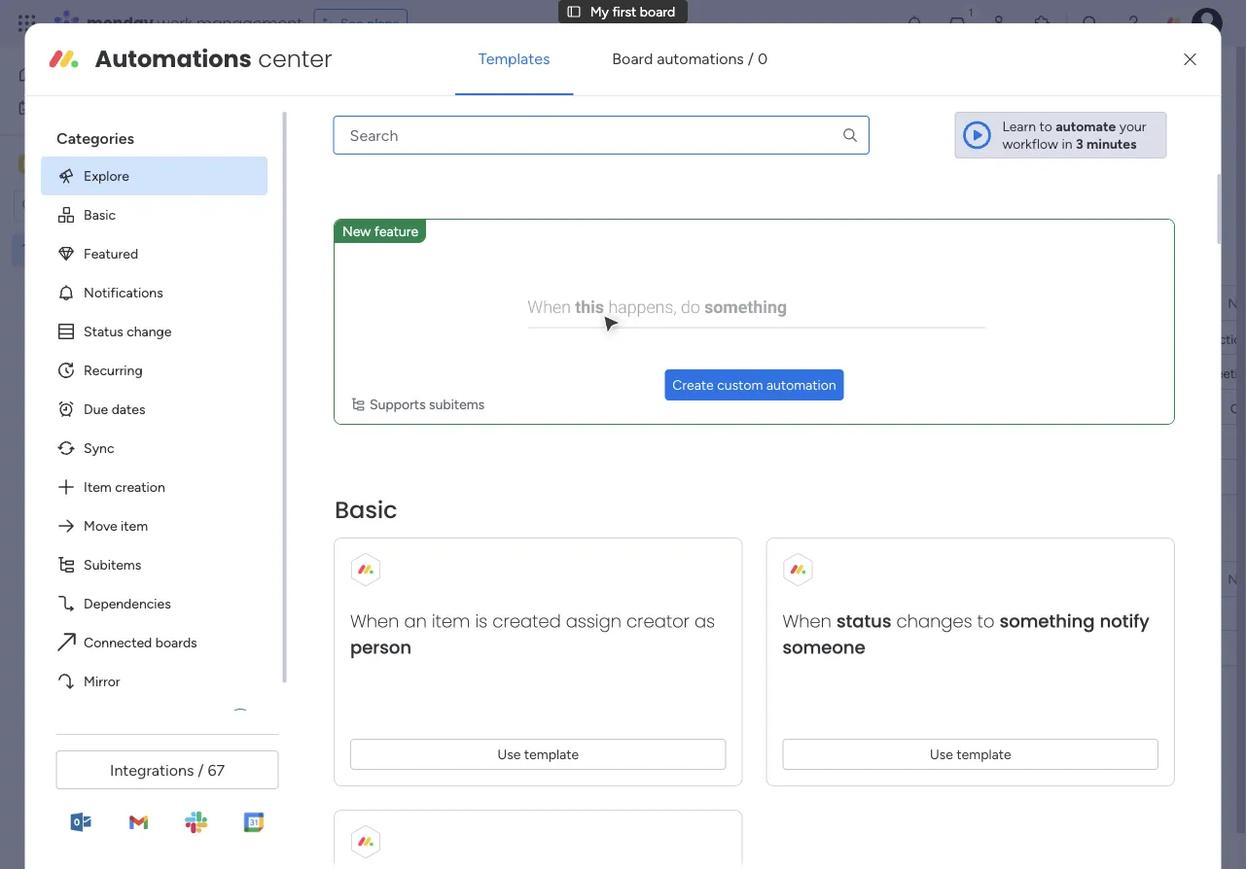 Task type: locate. For each thing, give the bounding box(es) containing it.
2 vertical spatial my
[[46, 242, 64, 258]]

owner up as
[[708, 571, 749, 588]]

oth
[[1230, 401, 1246, 416]]

add view image
[[490, 141, 498, 155]]

1 horizontal spatial project
[[485, 294, 529, 311]]

first
[[612, 3, 637, 20], [336, 65, 379, 98], [68, 242, 92, 258]]

1 horizontal spatial use template button
[[782, 739, 1158, 770]]

of right type
[[406, 105, 419, 121]]

0 vertical spatial option
[[0, 233, 248, 236]]

notifications option
[[40, 273, 267, 312]]

1 vertical spatial /
[[198, 761, 204, 780]]

2 horizontal spatial my
[[590, 3, 609, 20]]

status change option
[[40, 312, 267, 351]]

main right workspace icon
[[45, 155, 79, 173]]

to up the workflow
[[1040, 118, 1053, 135]]

add new group
[[333, 709, 426, 725]]

1 vertical spatial basic
[[334, 494, 397, 527]]

dapulse integrations image
[[857, 141, 872, 155]]

1 use template from the left
[[497, 747, 579, 763]]

first inside my first board list box
[[68, 242, 92, 258]]

group
[[390, 709, 426, 725]]

when inside when an item is created   assign creator as person
[[350, 609, 399, 634]]

see plans
[[340, 15, 399, 32]]

1 vertical spatial first
[[336, 65, 379, 98]]

is
[[475, 609, 487, 634]]

inbox image
[[948, 14, 967, 33]]

2 horizontal spatial my first board
[[590, 3, 675, 20]]

categories list box
[[40, 112, 287, 740]]

use
[[497, 747, 521, 763], [930, 747, 953, 763]]

my first board up type
[[296, 65, 456, 98]]

0 vertical spatial board
[[640, 3, 675, 20]]

new feature
[[342, 223, 418, 240]]

1 horizontal spatial template
[[956, 747, 1011, 763]]

of
[[406, 105, 419, 121], [740, 105, 753, 121]]

1 horizontal spatial of
[[740, 105, 753, 121]]

2 use from the left
[[930, 747, 953, 763]]

owner up custom on the right of the page
[[708, 295, 749, 311]]

use for status
[[930, 747, 953, 763]]

move
[[83, 518, 117, 534]]

first up any
[[336, 65, 379, 98]]

to right changes
[[977, 609, 994, 634]]

my first board inside my first board list box
[[46, 242, 131, 258]]

This month field
[[330, 253, 439, 278]]

2 use template button from the left
[[782, 739, 1158, 770]]

my first board
[[590, 3, 675, 20], [296, 65, 456, 98], [46, 242, 131, 258]]

add
[[333, 709, 358, 725]]

Search for a column type search field
[[333, 116, 870, 155]]

1 vertical spatial option
[[40, 701, 220, 740]]

basic up the next
[[334, 494, 397, 527]]

month right the next
[[378, 529, 438, 554]]

0 horizontal spatial template
[[524, 747, 579, 763]]

option
[[0, 233, 248, 236], [40, 701, 220, 740]]

when inside when status changes   to something notify someone
[[782, 609, 831, 634]]

0 vertical spatial month
[[375, 253, 434, 278]]

month for next month
[[378, 529, 438, 554]]

new
[[342, 223, 371, 240]]

recurring
[[83, 362, 142, 379]]

1 vertical spatial item
[[431, 609, 470, 634]]

my
[[590, 3, 609, 20], [296, 65, 330, 98], [46, 242, 64, 258]]

1 vertical spatial project
[[368, 400, 412, 416]]

2 vertical spatial board
[[95, 242, 131, 258]]

person
[[350, 636, 411, 660]]

0 horizontal spatial first
[[68, 242, 92, 258]]

0 vertical spatial basic
[[83, 207, 115, 223]]

it
[[873, 330, 882, 347]]

0 horizontal spatial use template button
[[350, 739, 726, 770]]

use template for person
[[497, 747, 579, 763]]

item right move
[[120, 518, 148, 534]]

0 horizontal spatial main
[[45, 155, 79, 173]]

1 horizontal spatial my
[[296, 65, 330, 98]]

use template button
[[350, 739, 726, 770], [782, 739, 1158, 770]]

2 template from the left
[[956, 747, 1011, 763]]

main table button
[[295, 132, 404, 163]]

1 horizontal spatial your
[[1120, 118, 1147, 135]]

1 horizontal spatial use template
[[930, 747, 1011, 763]]

board up board
[[640, 3, 675, 20]]

workspace
[[83, 155, 160, 173]]

1 horizontal spatial /
[[748, 49, 754, 67]]

owner field up custom on the right of the page
[[703, 292, 754, 314]]

0 horizontal spatial to
[[977, 609, 994, 634]]

3 right "in"
[[1076, 136, 1084, 152]]

explore
[[83, 168, 129, 184]]

autopilot image
[[1058, 135, 1075, 159]]

main table
[[325, 140, 390, 156]]

home
[[45, 66, 82, 82]]

main inside button
[[325, 140, 354, 156]]

owner field up as
[[703, 569, 754, 590]]

option up 'featured'
[[0, 233, 248, 236]]

0 horizontal spatial when
[[350, 609, 399, 634]]

1 horizontal spatial main
[[325, 140, 354, 156]]

0 horizontal spatial your
[[798, 105, 825, 121]]

1 horizontal spatial board
[[385, 65, 456, 98]]

1 when from the left
[[350, 609, 399, 634]]

item left "is" on the left bottom
[[431, 609, 470, 634]]

month inside field
[[378, 529, 438, 554]]

1 image
[[962, 1, 980, 23]]

connected boards option
[[40, 623, 267, 662]]

0 horizontal spatial my
[[46, 242, 64, 258]]

month inside 'field'
[[375, 253, 434, 278]]

set
[[567, 105, 586, 121]]

your up minutes
[[1120, 118, 1147, 135]]

project for project
[[485, 294, 529, 311]]

your right where
[[798, 105, 825, 121]]

owner
[[708, 295, 749, 311], [708, 571, 749, 588]]

1 vertical spatial owner field
[[703, 569, 754, 590]]

board
[[612, 49, 653, 67]]

main workspace
[[45, 155, 160, 173]]

when status changes   to something notify someone
[[782, 609, 1149, 660]]

1 use from the left
[[497, 747, 521, 763]]

basic
[[83, 207, 115, 223], [334, 494, 397, 527]]

1 horizontal spatial to
[[1040, 118, 1053, 135]]

1 of from the left
[[406, 105, 419, 121]]

template
[[524, 747, 579, 763], [956, 747, 1011, 763]]

0 vertical spatial project
[[485, 294, 529, 311]]

center
[[258, 43, 332, 75]]

subitems
[[429, 396, 484, 413]]

my first board up board
[[590, 3, 675, 20]]

status change
[[83, 323, 171, 340]]

3 left subitems
[[415, 400, 422, 416]]

0 horizontal spatial project
[[368, 400, 412, 416]]

0 horizontal spatial use template
[[497, 747, 579, 763]]

month
[[375, 253, 434, 278], [378, 529, 438, 554]]

board up the notifications
[[95, 242, 131, 258]]

templates
[[479, 49, 550, 67]]

use template for status
[[930, 747, 1011, 763]]

board
[[640, 3, 675, 20], [385, 65, 456, 98], [95, 242, 131, 258]]

dependencies option
[[40, 585, 267, 623]]

1 use template button from the left
[[350, 739, 726, 770]]

first up board
[[612, 3, 637, 20]]

3 minutes
[[1076, 136, 1137, 152]]

mirror option
[[40, 662, 267, 701]]

categories
[[56, 129, 134, 147]]

0 horizontal spatial basic
[[83, 207, 115, 223]]

0 vertical spatial owner
[[708, 295, 749, 311]]

0 vertical spatial /
[[748, 49, 754, 67]]

0 vertical spatial to
[[1040, 118, 1053, 135]]

search everything image
[[1081, 14, 1100, 33]]

1 horizontal spatial first
[[336, 65, 379, 98]]

project
[[485, 294, 529, 311], [368, 400, 412, 416]]

0 vertical spatial 3
[[1076, 136, 1084, 152]]

automations
[[657, 49, 744, 67]]

help image
[[1124, 14, 1143, 33]]

sync option
[[40, 429, 267, 468]]

create custom automation button
[[664, 370, 844, 401]]

1 vertical spatial board
[[385, 65, 456, 98]]

template for changes   to
[[956, 747, 1011, 763]]

/
[[748, 49, 754, 67], [198, 761, 204, 780]]

learn
[[1002, 118, 1036, 135]]

owners,
[[516, 105, 564, 121]]

project for project 3
[[368, 400, 412, 416]]

None field
[[1223, 292, 1246, 314], [1223, 569, 1246, 590], [1223, 292, 1246, 314], [1223, 569, 1246, 590]]

2 vertical spatial my first board
[[46, 242, 131, 258]]

2 owner from the top
[[708, 571, 749, 588]]

when an item is created   assign creator as person
[[350, 609, 715, 660]]

0 horizontal spatial use
[[497, 747, 521, 763]]

when up person
[[350, 609, 399, 634]]

2 vertical spatial first
[[68, 242, 92, 258]]

Owner field
[[703, 292, 754, 314], [703, 569, 754, 590]]

basic down the explore
[[83, 207, 115, 223]]

where
[[757, 105, 794, 121]]

project
[[828, 105, 872, 121]]

first down search in workspace field
[[68, 242, 92, 258]]

1 vertical spatial to
[[977, 609, 994, 634]]

2 use template from the left
[[930, 747, 1011, 763]]

basic option
[[40, 195, 267, 234]]

main left table
[[325, 140, 354, 156]]

item inside option
[[120, 518, 148, 534]]

0 horizontal spatial my first board
[[46, 242, 131, 258]]

0 horizontal spatial of
[[406, 105, 419, 121]]

0 horizontal spatial 3
[[415, 400, 422, 416]]

/ left 0 on the top right of page
[[748, 49, 754, 67]]

0 vertical spatial owner field
[[703, 292, 754, 314]]

due dates option
[[40, 390, 267, 429]]

1 template from the left
[[524, 747, 579, 763]]

monday
[[87, 12, 153, 34]]

1 horizontal spatial use
[[930, 747, 953, 763]]

categories heading
[[40, 112, 267, 156]]

3
[[1076, 136, 1084, 152], [415, 400, 422, 416]]

1 vertical spatial my first board
[[296, 65, 456, 98]]

main inside workspace selection element
[[45, 155, 79, 173]]

1 horizontal spatial item
[[431, 609, 470, 634]]

None search field
[[333, 116, 870, 155]]

automations  center image
[[48, 44, 79, 75]]

option down mirror on the left bottom
[[40, 701, 220, 740]]

board up project.
[[385, 65, 456, 98]]

featured option
[[40, 234, 267, 273]]

0 horizontal spatial board
[[95, 242, 131, 258]]

0 vertical spatial item
[[120, 518, 148, 534]]

automations
[[95, 43, 252, 75]]

1 vertical spatial owner
[[708, 571, 749, 588]]

status
[[836, 609, 891, 634]]

1 vertical spatial month
[[378, 529, 438, 554]]

month down feature
[[375, 253, 434, 278]]

0 vertical spatial first
[[612, 3, 637, 20]]

my first board down search in workspace field
[[46, 242, 131, 258]]

explore option
[[40, 156, 267, 195]]

of right track
[[740, 105, 753, 121]]

workspace image
[[18, 153, 38, 175]]

1 horizontal spatial when
[[782, 609, 831, 634]]

2 when from the left
[[782, 609, 831, 634]]

management
[[196, 12, 302, 34]]

kanban
[[419, 140, 464, 156]]

main
[[325, 140, 354, 156], [45, 155, 79, 173]]

when up someone
[[782, 609, 831, 634]]

0 horizontal spatial item
[[120, 518, 148, 534]]

/ left 67
[[198, 761, 204, 780]]

minutes
[[1087, 136, 1137, 152]]



Task type: vqa. For each thing, say whether or not it's contained in the screenshot.
first Use from the left
yes



Task type: describe. For each thing, give the bounding box(es) containing it.
my inside list box
[[46, 242, 64, 258]]

see
[[340, 15, 364, 32]]

integrations
[[110, 761, 194, 780]]

notifications
[[83, 284, 163, 301]]

see plans button
[[314, 9, 408, 38]]

meeting
[[1206, 366, 1246, 381]]

2 horizontal spatial first
[[612, 3, 637, 20]]

changes
[[896, 609, 972, 634]]

recurring option
[[40, 351, 267, 390]]

type
[[374, 105, 402, 121]]

1 horizontal spatial 3
[[1076, 136, 1084, 152]]

Next month field
[[330, 529, 442, 555]]

2 horizontal spatial board
[[640, 3, 675, 20]]

keep
[[673, 105, 703, 121]]

1 vertical spatial my
[[296, 65, 330, 98]]

timelines
[[589, 105, 644, 121]]

plans
[[367, 15, 399, 32]]

creation
[[114, 479, 165, 496]]

workflow
[[1002, 136, 1059, 152]]

manage any type of project. assign owners, set timelines and keep track of where your project stands. button
[[295, 101, 948, 125]]

my first board list box
[[0, 230, 248, 529]]

select product image
[[18, 14, 37, 33]]

notify
[[1100, 609, 1149, 634]]

0
[[758, 49, 768, 67]]

new
[[361, 709, 387, 725]]

invite members image
[[990, 14, 1010, 33]]

subitems
[[83, 557, 141, 573]]

to inside when status changes   to something notify someone
[[977, 609, 994, 634]]

next month
[[335, 529, 438, 554]]

track
[[706, 105, 737, 121]]

1 owner from the top
[[708, 295, 749, 311]]

my work image
[[18, 99, 35, 116]]

use template button for status
[[782, 739, 1158, 770]]

manage any type of project. assign owners, set timelines and keep track of where your project stands.
[[298, 105, 919, 121]]

dependencies
[[83, 596, 171, 612]]

work
[[157, 12, 192, 34]]

0 horizontal spatial /
[[198, 761, 204, 780]]

move item
[[83, 518, 148, 534]]

on
[[854, 330, 870, 347]]

workspace selection element
[[18, 152, 162, 178]]

monday work management
[[87, 12, 302, 34]]

use for person
[[497, 747, 521, 763]]

when for when an item is created   assign creator as person
[[350, 609, 399, 634]]

1 owner field from the top
[[703, 292, 754, 314]]

template for when an item is created   assign creator as person
[[524, 747, 579, 763]]

stuck
[[824, 399, 859, 416]]

custom
[[717, 377, 763, 393]]

assign
[[472, 105, 513, 121]]

as
[[694, 609, 715, 634]]

stands.
[[876, 105, 919, 121]]

board automations / 0 button
[[589, 35, 791, 82]]

automate
[[1056, 118, 1116, 135]]

this
[[335, 253, 370, 278]]

2 of from the left
[[740, 105, 753, 121]]

basic inside basic option
[[83, 207, 115, 223]]

feature
[[374, 223, 418, 240]]

due dates
[[83, 401, 145, 418]]

Search in workspace field
[[41, 195, 162, 217]]

integrations / 67
[[110, 761, 225, 780]]

add new group button
[[297, 701, 435, 733]]

status
[[83, 323, 123, 340]]

1 vertical spatial 3
[[415, 400, 422, 416]]

in
[[1062, 136, 1073, 152]]

create
[[672, 377, 714, 393]]

main for main workspace
[[45, 155, 79, 173]]

1 horizontal spatial my first board
[[296, 65, 456, 98]]

item creation
[[83, 479, 165, 496]]

boards
[[155, 635, 197, 651]]

2 owner field from the top
[[703, 569, 754, 590]]

next
[[335, 529, 374, 554]]

notifications image
[[905, 14, 924, 33]]

67
[[208, 761, 225, 780]]

item inside when an item is created   assign creator as person
[[431, 609, 470, 634]]

1 horizontal spatial basic
[[334, 494, 397, 527]]

any
[[350, 105, 371, 121]]

integrations / 67 button
[[56, 751, 279, 790]]

table
[[358, 140, 390, 156]]

automations center
[[95, 43, 332, 75]]

use template button for person
[[350, 739, 726, 770]]

your workflow in
[[1002, 118, 1147, 152]]

this month
[[335, 253, 434, 278]]

item creation option
[[40, 468, 267, 507]]

something
[[999, 609, 1095, 634]]

featured
[[83, 246, 138, 262]]

supports
[[369, 396, 425, 413]]

connected
[[83, 635, 152, 651]]

move item option
[[40, 507, 267, 546]]

creator
[[626, 609, 689, 634]]

My first board field
[[291, 65, 461, 98]]

sync
[[83, 440, 114, 457]]

when for when status changes   to something notify someone
[[782, 609, 831, 634]]

month for this month
[[375, 253, 434, 278]]

main for main table
[[325, 140, 354, 156]]

working on it
[[801, 330, 882, 347]]

automate
[[1082, 140, 1143, 156]]

0 vertical spatial my first board
[[590, 3, 675, 20]]

board inside list box
[[95, 242, 131, 258]]

done
[[825, 364, 857, 381]]

due
[[83, 401, 108, 418]]

create custom automation
[[672, 377, 836, 393]]

supports subitems
[[369, 396, 484, 413]]

m
[[22, 156, 34, 172]]

change
[[126, 323, 171, 340]]

templates button
[[455, 35, 573, 82]]

your inside manage any type of project. assign owners, set timelines and keep track of where your project stands. button
[[798, 105, 825, 121]]

assign
[[566, 609, 621, 634]]

john smith image
[[1192, 8, 1223, 39]]

subitems option
[[40, 546, 267, 585]]

home button
[[12, 58, 209, 90]]

dates
[[111, 401, 145, 418]]

project 3
[[368, 400, 422, 416]]

search image
[[842, 126, 859, 144]]

0 vertical spatial my
[[590, 3, 609, 20]]

connected boards
[[83, 635, 197, 651]]

your inside your workflow in
[[1120, 118, 1147, 135]]

apps image
[[1033, 14, 1053, 33]]

project.
[[422, 105, 469, 121]]

item
[[83, 479, 111, 496]]

action
[[1211, 332, 1246, 347]]

manage
[[298, 105, 346, 121]]



